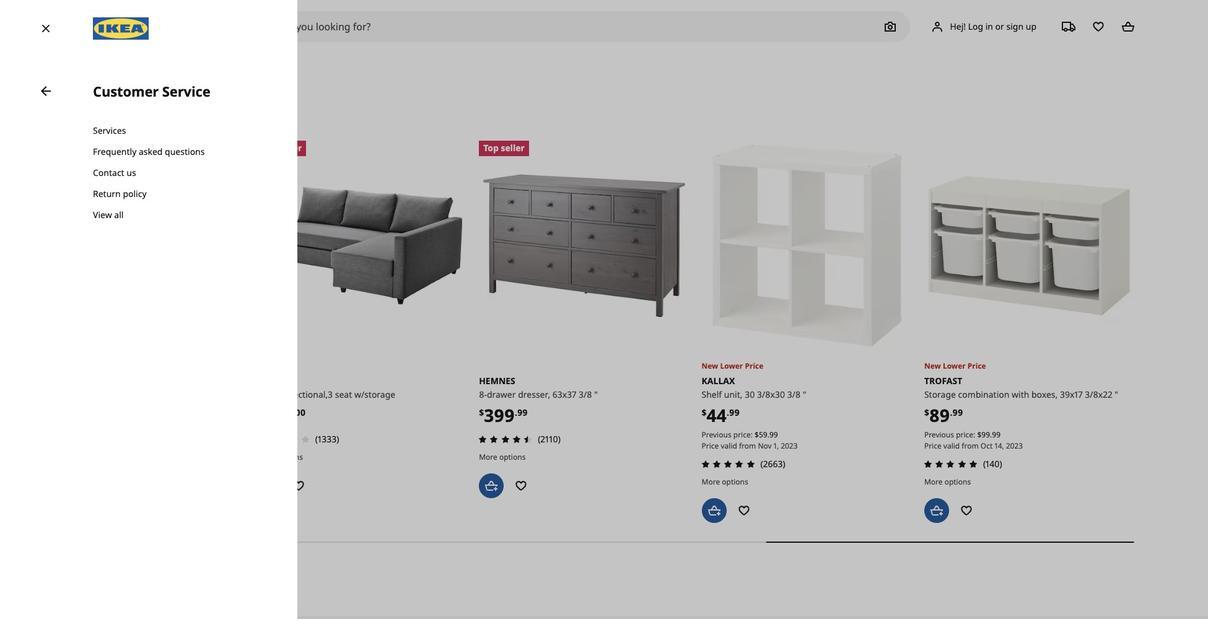 Task type: describe. For each thing, give the bounding box(es) containing it.
services
[[93, 125, 126, 136]]

log
[[968, 20, 984, 32]]

customer service
[[93, 82, 210, 100]]

menu
[[85, 35, 108, 46]]

questions
[[165, 146, 205, 157]]

favorites image
[[1086, 14, 1111, 39]]

popular products
[[145, 94, 271, 114]]

contact us
[[93, 167, 136, 178]]

return policy link
[[93, 183, 253, 204]]

submenu for customer service element
[[93, 100, 253, 245]]

view all link
[[93, 204, 253, 226]]

view all
[[93, 209, 124, 221]]

services link
[[93, 120, 253, 141]]

frequently
[[93, 146, 137, 157]]

products
[[206, 94, 271, 114]]

shopping bag image
[[1116, 14, 1141, 39]]

hej! log in or sign up
[[950, 20, 1037, 32]]

policy
[[123, 188, 147, 200]]

us
[[127, 167, 136, 178]]



Task type: locate. For each thing, give the bounding box(es) containing it.
hej!
[[950, 20, 966, 32]]

in
[[986, 20, 993, 32]]

asked
[[139, 146, 163, 157]]

scrollbar
[[145, 533, 1135, 552]]

frequently asked questions
[[93, 146, 205, 157]]

or
[[996, 20, 1004, 32]]

contact us link
[[93, 162, 253, 183]]

popular
[[145, 94, 202, 114]]

return
[[93, 188, 121, 200]]

menu button
[[85, 34, 108, 48]]

track order image
[[1057, 14, 1081, 39]]

return policy
[[93, 188, 147, 200]]

view
[[93, 209, 112, 221]]

None search field
[[220, 11, 911, 42]]

frequently asked questions link
[[93, 141, 253, 162]]

hej! log in or sign up link
[[916, 14, 1052, 39]]

up
[[1026, 20, 1037, 32]]

sign
[[1007, 20, 1024, 32]]

contact
[[93, 167, 124, 178]]

all
[[114, 209, 124, 221]]

service
[[162, 82, 210, 100]]

customer
[[93, 82, 159, 100]]

footer
[[0, 616, 1208, 619]]

ikea logotype, go to start page image
[[93, 17, 149, 40]]



Task type: vqa. For each thing, say whether or not it's contained in the screenshot.
solution
no



